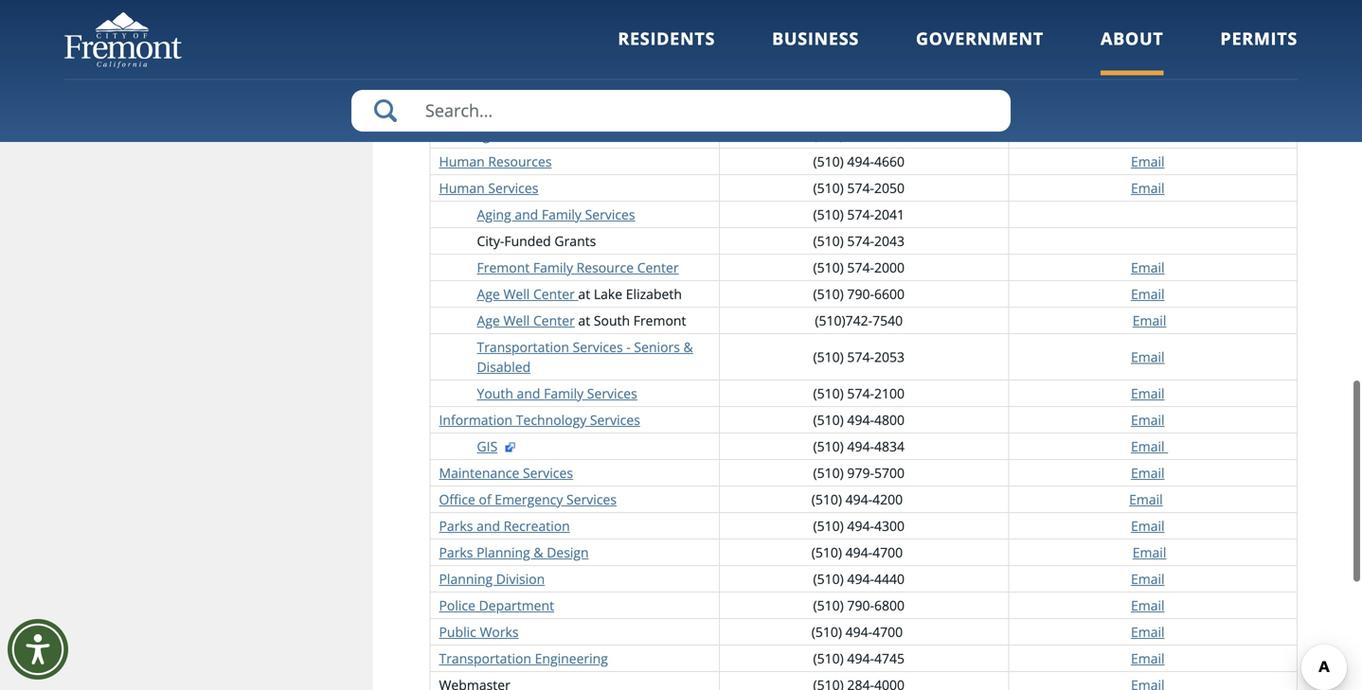 Task type: locate. For each thing, give the bounding box(es) containing it.
0 vertical spatial well
[[504, 285, 530, 303]]

human
[[439, 152, 485, 170], [439, 179, 485, 197]]

services inside transportation services - seniors & disabled
[[573, 338, 623, 356]]

574- for 2050
[[847, 179, 874, 197]]

government link
[[916, 27, 1044, 75]]

(510) 790-6800
[[813, 597, 905, 615]]

police
[[439, 597, 476, 615]]

(510) for police department
[[813, 597, 844, 615]]

recreation
[[504, 517, 570, 535]]

email for fremont family resource center
[[1131, 259, 1165, 277]]

parks down office
[[439, 517, 473, 535]]

government
[[916, 27, 1044, 50]]

4 574- from the top
[[847, 259, 874, 277]]

2 age well center link from the top
[[477, 312, 575, 330]]

& for design
[[534, 544, 543, 562]]

age
[[477, 285, 500, 303], [477, 312, 500, 330]]

planning
[[477, 544, 530, 562], [439, 570, 493, 588]]

police department
[[439, 597, 554, 615]]

(510) for parks and recreation
[[813, 517, 844, 535]]

1 vertical spatial age well center link
[[477, 312, 575, 330]]

fremont
[[477, 259, 530, 277], [634, 312, 686, 330]]

(510) 574-2043
[[813, 232, 905, 250]]

(510) for youth and family services
[[813, 385, 844, 403]]

email
[[1131, 126, 1165, 144], [1131, 152, 1165, 170], [1131, 179, 1165, 197], [1131, 259, 1165, 277], [1131, 285, 1165, 303], [1133, 312, 1167, 330], [1131, 348, 1165, 366], [1131, 385, 1165, 403], [1131, 411, 1165, 429], [1131, 438, 1165, 456], [1131, 464, 1165, 482], [1129, 491, 1163, 509], [1131, 517, 1165, 535], [1133, 544, 1167, 562], [1131, 570, 1165, 588], [1131, 597, 1165, 615], [1131, 623, 1165, 641], [1131, 650, 1165, 668]]

services down resources
[[488, 179, 539, 197]]

494- for fire operations
[[847, 20, 874, 38]]

4800
[[874, 411, 905, 429]]

fremont up seniors
[[634, 312, 686, 330]]

(510) 494-4200 for fire prevention
[[813, 46, 905, 64]]

(510) 494-4700 down the "(510) 494-4300"
[[812, 544, 907, 562]]

(510) for fire operations
[[813, 20, 844, 38]]

1 vertical spatial fremont
[[634, 312, 686, 330]]

2 at from the top
[[578, 312, 590, 330]]

4200
[[874, 20, 905, 38], [874, 46, 905, 64], [874, 73, 905, 91], [873, 491, 903, 509]]

(510) for fremont family resource center
[[813, 259, 844, 277]]

1 790- from the top
[[847, 285, 874, 303]]

0 horizontal spatial &
[[534, 544, 543, 562]]

494- for fire prevention
[[847, 46, 874, 64]]

transportation down public works
[[439, 650, 532, 668]]

494- for housing
[[847, 126, 874, 144]]

fremont down city-
[[477, 259, 530, 277]]

gis link
[[477, 438, 517, 456]]

574- down (510) 574-2050
[[847, 205, 874, 223]]

4700 for public works
[[873, 623, 903, 641]]

1 vertical spatial age
[[477, 312, 500, 330]]

ems
[[570, 73, 597, 91]]

2 fire from the top
[[477, 46, 500, 64]]

0 vertical spatial family
[[542, 205, 582, 223]]

parks and recreation link
[[439, 517, 570, 535]]

494- for parks planning & design
[[846, 544, 873, 562]]

email for human services
[[1131, 179, 1165, 197]]

aging and family services
[[477, 205, 635, 223]]

information technology services
[[439, 411, 640, 429]]

2 vertical spatial &
[[534, 544, 543, 562]]

prevention
[[504, 46, 571, 64]]

6600
[[874, 285, 905, 303]]

at down age well center at lake elizabeth
[[578, 312, 590, 330]]

0 vertical spatial planning
[[477, 544, 530, 562]]

4700 for parks planning & design
[[873, 544, 903, 562]]

574- for 2043
[[847, 232, 874, 250]]

&
[[557, 73, 567, 91], [684, 338, 693, 356], [534, 544, 543, 562]]

services down youth and family services link
[[590, 411, 640, 429]]

2 age from the top
[[477, 312, 500, 330]]

and for aging
[[515, 205, 538, 223]]

planning down parks and recreation
[[477, 544, 530, 562]]

transportation
[[477, 338, 569, 356], [439, 650, 532, 668]]

at
[[578, 285, 590, 303], [578, 312, 590, 330]]

494- for transportation engineering
[[847, 650, 874, 668]]

1 well from the top
[[504, 285, 530, 303]]

2 (510) 494-4700 from the top
[[812, 623, 907, 641]]

2050
[[874, 179, 905, 197]]

email for parks planning & design
[[1133, 544, 1167, 562]]

(510) 494-4745
[[813, 650, 905, 668]]

disabled
[[477, 358, 531, 376]]

lake
[[594, 285, 623, 303]]

6800
[[874, 597, 905, 615]]

4200 right business link
[[874, 46, 905, 64]]

1 age from the top
[[477, 285, 500, 303]]

maintenance services
[[439, 464, 573, 482]]

6 574- from the top
[[847, 385, 874, 403]]

0 vertical spatial fire
[[477, 20, 500, 38]]

574- down (510) 574-2041
[[847, 232, 874, 250]]

email link for parks and recreation
[[1131, 517, 1165, 535]]

1 vertical spatial parks
[[439, 544, 473, 562]]

information technology services link
[[439, 411, 640, 429]]

3 fire from the top
[[477, 73, 500, 91]]

email link for public works
[[1131, 623, 1165, 641]]

2 well from the top
[[504, 312, 530, 330]]

2 4700 from the top
[[873, 623, 903, 641]]

1 574- from the top
[[847, 179, 874, 197]]

family
[[542, 205, 582, 223], [533, 259, 573, 277], [544, 385, 584, 403]]

2 vertical spatial fire
[[477, 73, 500, 91]]

age well center link down funded
[[477, 285, 575, 303]]

(510) 574-2053
[[813, 348, 905, 366]]

(510)742-
[[815, 312, 873, 330]]

transportation inside transportation services - seniors & disabled
[[477, 338, 569, 356]]

(510) for human services
[[813, 179, 844, 197]]

1 vertical spatial center
[[533, 285, 575, 303]]

0 vertical spatial (510) 494-4700
[[812, 544, 907, 562]]

human down the housing
[[439, 152, 485, 170]]

0 vertical spatial and
[[515, 205, 538, 223]]

2 horizontal spatial &
[[684, 338, 693, 356]]

fremont family resource center link
[[477, 259, 679, 277]]

well down funded
[[504, 285, 530, 303]]

0 vertical spatial 790-
[[847, 285, 874, 303]]

4200 up 4500
[[874, 73, 905, 91]]

fire for fire prevention
[[477, 46, 500, 64]]

0 horizontal spatial fremont
[[477, 259, 530, 277]]

at for at south fremont
[[578, 312, 590, 330]]

790- down (510) 494-4440
[[847, 597, 874, 615]]

1 vertical spatial 4700
[[873, 623, 903, 641]]

494-
[[847, 20, 874, 38], [847, 46, 874, 64], [847, 73, 874, 91], [847, 126, 874, 144], [847, 152, 874, 170], [847, 411, 874, 429], [847, 438, 874, 456], [846, 491, 873, 509], [847, 517, 874, 535], [846, 544, 873, 562], [847, 570, 874, 588], [846, 623, 873, 641], [847, 650, 874, 668]]

2 parks from the top
[[439, 544, 473, 562]]

aging
[[477, 205, 511, 223]]

4745
[[874, 650, 905, 668]]

790- down (510) 574-2000
[[847, 285, 874, 303]]

maintenance
[[439, 464, 520, 482]]

well
[[504, 285, 530, 303], [504, 312, 530, 330]]

about link
[[1101, 27, 1164, 75]]

2 vertical spatial center
[[533, 312, 575, 330]]

4200 for office of emergency services
[[873, 491, 903, 509]]

(510) for maintenance services
[[813, 464, 844, 482]]

services down transportation services - seniors & disabled link
[[587, 385, 637, 403]]

fire prevention link
[[477, 46, 571, 64]]

2 790- from the top
[[847, 597, 874, 615]]

494- for planning division
[[847, 570, 874, 588]]

(510) 494-4700 for parks planning & design
[[812, 544, 907, 562]]

1 parks from the top
[[439, 517, 473, 535]]

2 vertical spatial family
[[544, 385, 584, 403]]

email link for police department
[[1131, 597, 1165, 615]]

and up "information technology services"
[[517, 385, 541, 403]]

1 fire from the top
[[477, 20, 500, 38]]

human resources
[[439, 152, 552, 170]]

grants
[[555, 232, 596, 250]]

1 vertical spatial transportation
[[439, 650, 532, 668]]

2053
[[874, 348, 905, 366]]

planning up police
[[439, 570, 493, 588]]

0 vertical spatial human
[[439, 152, 485, 170]]

center down fremont family resource center link
[[533, 285, 575, 303]]

services up emergency
[[523, 464, 573, 482]]

1 vertical spatial at
[[578, 312, 590, 330]]

2 human from the top
[[439, 179, 485, 197]]

2 vertical spatial and
[[477, 517, 500, 535]]

574- for 2053
[[847, 348, 874, 366]]

transportation up disabled at left
[[477, 338, 569, 356]]

email for human resources
[[1131, 152, 1165, 170]]

fire down fire operations
[[477, 46, 500, 64]]

training
[[504, 73, 554, 91]]

police department link
[[439, 597, 554, 615]]

fire up fire prevention
[[477, 20, 500, 38]]

(510) 494-4700 up (510) 494-4745
[[812, 623, 907, 641]]

494- for public works
[[846, 623, 873, 641]]

and for parks
[[477, 517, 500, 535]]

center
[[637, 259, 679, 277], [533, 285, 575, 303], [533, 312, 575, 330]]

age well center link up disabled at left
[[477, 312, 575, 330]]

(510) for human resources
[[813, 152, 844, 170]]

(510) for information technology services
[[813, 411, 844, 429]]

(510) 494-4700
[[812, 544, 907, 562], [812, 623, 907, 641]]

-
[[627, 338, 631, 356]]

1 human from the top
[[439, 152, 485, 170]]

human up the aging
[[439, 179, 485, 197]]

1 horizontal spatial &
[[557, 73, 567, 91]]

email for transportation services - seniors & disabled
[[1131, 348, 1165, 366]]

& left ems on the top left of the page
[[557, 73, 567, 91]]

494- for information technology services
[[847, 411, 874, 429]]

1 vertical spatial &
[[684, 338, 693, 356]]

center down age well center at lake elizabeth
[[533, 312, 575, 330]]

494- for office of emergency services
[[846, 491, 873, 509]]

resource
[[577, 259, 634, 277]]

age up disabled at left
[[477, 312, 500, 330]]

0 vertical spatial age well center link
[[477, 285, 575, 303]]

1 vertical spatial fire
[[477, 46, 500, 64]]

age down city-
[[477, 285, 500, 303]]

design
[[547, 544, 589, 562]]

574- up the (510) 574-2100
[[847, 348, 874, 366]]

& right seniors
[[684, 338, 693, 356]]

5 574- from the top
[[847, 348, 874, 366]]

494- for human resources
[[847, 152, 874, 170]]

1 vertical spatial human
[[439, 179, 485, 197]]

0 vertical spatial transportation
[[477, 338, 569, 356]]

center up elizabeth
[[637, 259, 679, 277]]

well up disabled at left
[[504, 312, 530, 330]]

parks up planning division
[[439, 544, 473, 562]]

family up technology
[[544, 385, 584, 403]]

4700 up 4745
[[873, 623, 903, 641]]

1 horizontal spatial fremont
[[634, 312, 686, 330]]

4500
[[874, 126, 905, 144]]

4200 down the 5700
[[873, 491, 903, 509]]

0 vertical spatial &
[[557, 73, 567, 91]]

4700
[[873, 544, 903, 562], [873, 623, 903, 641]]

and down of
[[477, 517, 500, 535]]

family up grants
[[542, 205, 582, 223]]

south
[[594, 312, 630, 330]]

at left lake on the top of page
[[578, 285, 590, 303]]

& down recreation at the bottom of the page
[[534, 544, 543, 562]]

0 vertical spatial 4700
[[873, 544, 903, 562]]

1 vertical spatial 790-
[[847, 597, 874, 615]]

574- up the (510) 790-6600
[[847, 259, 874, 277]]

services down south
[[573, 338, 623, 356]]

email for parks and recreation
[[1131, 517, 1165, 535]]

1 vertical spatial and
[[517, 385, 541, 403]]

1 (510) 494-4700 from the top
[[812, 544, 907, 562]]

2 574- from the top
[[847, 205, 874, 223]]

1 vertical spatial (510) 494-4700
[[812, 623, 907, 641]]

574- up (510) 494-4800
[[847, 385, 874, 403]]

email for transportation engineering
[[1131, 650, 1165, 668]]

0 vertical spatial parks
[[439, 517, 473, 535]]

email for youth and family services
[[1131, 385, 1165, 403]]

well for age well center at lake elizabeth
[[504, 285, 530, 303]]

0 vertical spatial age
[[477, 285, 500, 303]]

3 574- from the top
[[847, 232, 874, 250]]

1 at from the top
[[578, 285, 590, 303]]

(510) 979-5700
[[813, 464, 905, 482]]

574- down (510) 494-4660
[[847, 179, 874, 197]]

family down "city-funded grants"
[[533, 259, 573, 277]]

4700 up the "4440"
[[873, 544, 903, 562]]

transportation for transportation services - seniors & disabled
[[477, 338, 569, 356]]

office of emergency services
[[439, 491, 617, 509]]

Search text field
[[352, 90, 1011, 132]]

fire operations link
[[477, 20, 573, 38]]

(510) 494-4200
[[813, 20, 905, 38], [813, 46, 905, 64], [813, 73, 905, 91], [812, 491, 907, 509]]

fire left training
[[477, 73, 500, 91]]

574- for 2000
[[847, 259, 874, 277]]

2043
[[874, 232, 905, 250]]

5700
[[874, 464, 905, 482]]

and up funded
[[515, 205, 538, 223]]

(510) 494-4200 for fire operations
[[813, 20, 905, 38]]

parks for parks and recreation
[[439, 517, 473, 535]]

1 4700 from the top
[[873, 544, 903, 562]]

email link for youth and family services
[[1131, 385, 1165, 403]]

4200 right business
[[874, 20, 905, 38]]

1 age well center link from the top
[[477, 285, 575, 303]]

fire for fire training & ems
[[477, 73, 500, 91]]

1 vertical spatial well
[[504, 312, 530, 330]]

0 vertical spatial at
[[578, 285, 590, 303]]



Task type: vqa. For each thing, say whether or not it's contained in the screenshot.


Task type: describe. For each thing, give the bounding box(es) containing it.
email for maintenance services
[[1131, 464, 1165, 482]]

& for ems
[[557, 73, 567, 91]]

age well center link for age well center at lake elizabeth
[[477, 285, 575, 303]]

email for office of emergency services
[[1129, 491, 1163, 509]]

public
[[439, 623, 476, 641]]

family for aging
[[542, 205, 582, 223]]

operations
[[504, 20, 573, 38]]

email link for fremont family resource center
[[1131, 259, 1165, 277]]

(510) 574-2041
[[813, 205, 905, 223]]

public works link
[[439, 623, 519, 641]]

574- for 2041
[[847, 205, 874, 223]]

(510) for aging and family services
[[813, 205, 844, 223]]

office
[[439, 491, 476, 509]]

(510) for housing
[[813, 126, 844, 144]]

age well center at south fremont
[[477, 312, 686, 330]]

email link for gis
[[1131, 438, 1165, 456]]

(510) 494-4200 for office of emergency services
[[812, 491, 907, 509]]

of
[[479, 491, 491, 509]]

resources
[[488, 152, 552, 170]]

(510) for transportation services - seniors & disabled
[[813, 348, 844, 366]]

parks planning & design
[[439, 544, 589, 562]]

4440
[[874, 570, 905, 588]]

1 vertical spatial family
[[533, 259, 573, 277]]

maintenance services link
[[439, 464, 573, 482]]

email for housing
[[1131, 126, 1165, 144]]

elizabeth
[[626, 285, 682, 303]]

(510) 494-4500
[[813, 126, 905, 144]]

transportation for transportation engineering
[[439, 650, 532, 668]]

(510) 494-4800
[[813, 411, 905, 429]]

technology
[[516, 411, 587, 429]]

email for gis
[[1131, 438, 1165, 456]]

youth and family services
[[477, 385, 637, 403]]

emergency
[[495, 491, 563, 509]]

email for planning division
[[1131, 570, 1165, 588]]

(510) 494-4834
[[813, 438, 905, 456]]

residents
[[618, 27, 715, 50]]

gis
[[477, 438, 498, 456]]

works
[[480, 623, 519, 641]]

0 vertical spatial center
[[637, 259, 679, 277]]

(510) for public works
[[812, 623, 842, 641]]

human services link
[[439, 179, 539, 197]]

engineering
[[535, 650, 608, 668]]

age well center link for age well center at south fremont
[[477, 312, 575, 330]]

city-funded grants
[[477, 232, 596, 250]]

4834
[[874, 438, 905, 456]]

7540
[[873, 312, 903, 330]]

center for at lake elizabeth
[[533, 285, 575, 303]]

age for age well center at south fremont
[[477, 312, 500, 330]]

(510) 574-2000
[[813, 259, 905, 277]]

email link for maintenance services
[[1131, 464, 1165, 482]]

parks planning & design link
[[439, 544, 589, 562]]

fire prevention
[[477, 46, 571, 64]]

transportation engineering
[[439, 650, 608, 668]]

transportation engineering link
[[439, 650, 608, 668]]

(510) 574-2100
[[813, 385, 905, 403]]

2041
[[874, 205, 905, 223]]

parks and recreation
[[439, 517, 570, 535]]

email link for information technology services
[[1131, 411, 1165, 429]]

(510) for planning division
[[813, 570, 844, 588]]

about
[[1101, 27, 1164, 50]]

business link
[[772, 27, 859, 75]]

fire training & ems
[[477, 73, 597, 91]]

human for human services
[[439, 179, 485, 197]]

email for police department
[[1131, 597, 1165, 615]]

1 vertical spatial planning
[[439, 570, 493, 588]]

4300
[[874, 517, 905, 535]]

permits link
[[1221, 27, 1298, 75]]

email link for planning division
[[1131, 570, 1165, 588]]

housing
[[439, 126, 490, 144]]

human services
[[439, 179, 539, 197]]

youth
[[477, 385, 513, 403]]

4200 for fire operations
[[874, 20, 905, 38]]

services up design
[[567, 491, 617, 509]]

email link for human resources
[[1131, 152, 1165, 170]]

(510) for gis
[[813, 438, 844, 456]]

planning division
[[439, 570, 545, 588]]

email link for transportation engineering
[[1131, 650, 1165, 668]]

business
[[772, 27, 859, 50]]

494- for gis
[[847, 438, 874, 456]]

funded
[[504, 232, 551, 250]]

fire operations
[[477, 20, 573, 38]]

well for age well center at south fremont
[[504, 312, 530, 330]]

email link for transportation services - seniors & disabled
[[1131, 348, 1165, 366]]

housing link
[[439, 126, 490, 144]]

(510)742-7540
[[815, 312, 903, 330]]

(510) 494-4440
[[813, 570, 905, 588]]

(510) for fire prevention
[[813, 46, 844, 64]]

city-
[[477, 232, 504, 250]]

human for human resources
[[439, 152, 485, 170]]

email link for office of emergency services
[[1129, 491, 1163, 509]]

services up grants
[[585, 205, 635, 223]]

and for youth
[[517, 385, 541, 403]]

email link for housing
[[1131, 126, 1165, 144]]

4200 for fire prevention
[[874, 46, 905, 64]]

seniors
[[634, 338, 680, 356]]

2100
[[874, 385, 905, 403]]

(510) for office of emergency services
[[812, 491, 842, 509]]

family for youth
[[544, 385, 584, 403]]

department
[[479, 597, 554, 615]]

email for information technology services
[[1131, 411, 1165, 429]]

2000
[[874, 259, 905, 277]]

0 vertical spatial fremont
[[477, 259, 530, 277]]

email link for parks planning & design
[[1133, 544, 1167, 562]]

center for at south fremont
[[533, 312, 575, 330]]

email for public works
[[1131, 623, 1165, 641]]

574- for 2100
[[847, 385, 874, 403]]

(510) 494-4700 for public works
[[812, 623, 907, 641]]

transportation services - seniors & disabled
[[477, 338, 693, 376]]

division
[[496, 570, 545, 588]]

age for age well center at lake elizabeth
[[477, 285, 500, 303]]

fremont family resource center
[[477, 259, 679, 277]]

parks for parks planning & design
[[439, 544, 473, 562]]

aging and family services link
[[477, 205, 635, 223]]

(510) 790-6600
[[813, 285, 905, 303]]

(510) 574-2050
[[813, 179, 905, 197]]

fire for fire operations
[[477, 20, 500, 38]]

& inside transportation services - seniors & disabled
[[684, 338, 693, 356]]

790- for 6800
[[847, 597, 874, 615]]

youth and family services link
[[477, 385, 637, 403]]

information
[[439, 411, 513, 429]]

public works
[[439, 623, 519, 641]]

(510) for parks planning & design
[[812, 544, 842, 562]]

494- for parks and recreation
[[847, 517, 874, 535]]

(510) for transportation engineering
[[813, 650, 844, 668]]

email link for human services
[[1131, 179, 1165, 197]]

979-
[[847, 464, 874, 482]]

790- for 6600
[[847, 285, 874, 303]]

transportation services - seniors & disabled link
[[477, 338, 693, 376]]

at for at lake elizabeth
[[578, 285, 590, 303]]

office of emergency services link
[[439, 491, 617, 509]]

(510) 494-4660
[[813, 152, 905, 170]]

age well center at lake elizabeth
[[477, 285, 682, 303]]



